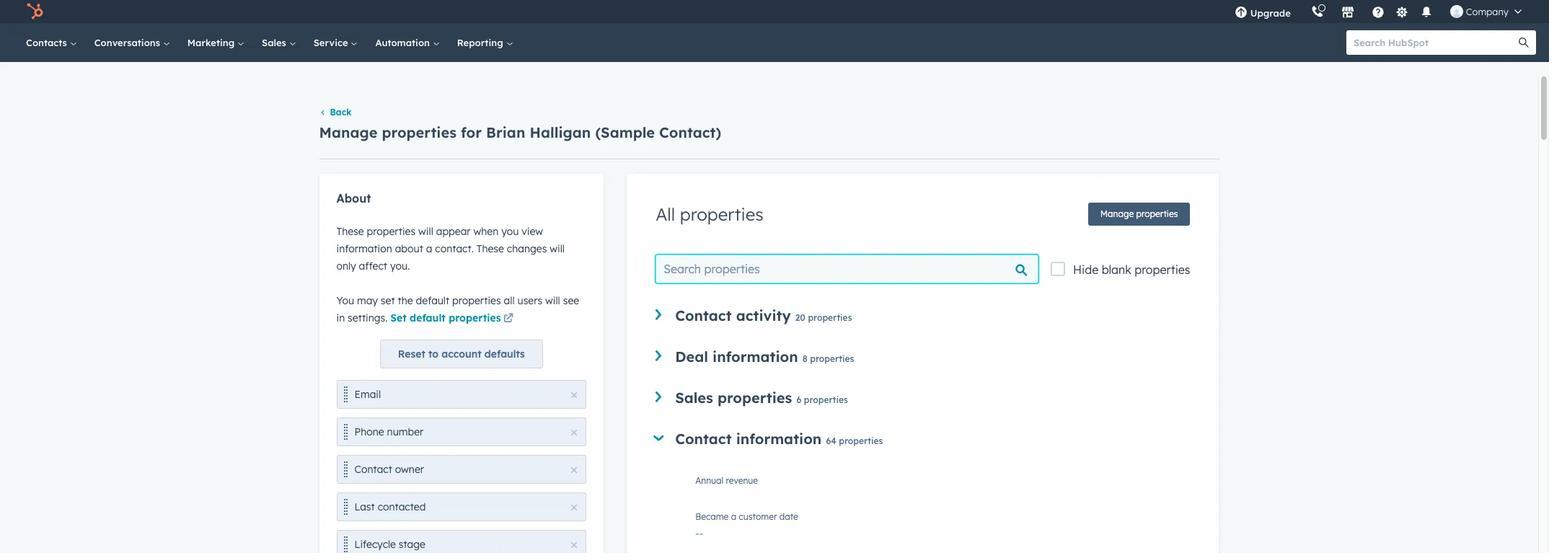 Task type: vqa. For each thing, say whether or not it's contained in the screenshot.


Task type: describe. For each thing, give the bounding box(es) containing it.
properties right all in the top of the page
[[680, 204, 764, 225]]

became a customer date
[[695, 512, 798, 522]]

search image
[[1519, 38, 1529, 48]]

sales link
[[253, 23, 305, 62]]

the
[[398, 295, 413, 308]]

caret image for contact activity
[[656, 310, 661, 320]]

you.
[[390, 260, 410, 273]]

upgrade image
[[1235, 6, 1248, 19]]

1 vertical spatial will
[[550, 243, 565, 256]]

became
[[695, 512, 729, 522]]

manage for manage properties
[[1100, 209, 1134, 220]]

contact for contact activity
[[675, 307, 732, 325]]

lifecycle stage
[[354, 538, 426, 551]]

manage properties link
[[1088, 203, 1190, 226]]

set
[[390, 312, 407, 325]]

marketplaces button
[[1333, 0, 1363, 23]]

reporting
[[457, 37, 506, 48]]

contact.
[[435, 243, 474, 256]]

revenue
[[726, 476, 758, 486]]

properties inside contact information 64 properties
[[839, 436, 883, 447]]

contacts link
[[17, 23, 86, 62]]

information for deal
[[713, 348, 798, 366]]

lifecycle
[[354, 538, 396, 551]]

when
[[473, 225, 499, 238]]

reset to account defaults
[[398, 348, 525, 361]]

close image for contact owner
[[571, 468, 577, 473]]

settings image
[[1396, 6, 1409, 19]]

6
[[797, 395, 802, 406]]

changes
[[507, 243, 547, 256]]

view
[[522, 225, 543, 238]]

defaults
[[484, 348, 525, 361]]

properties inside you may set the default properties all users will see in settings.
[[452, 295, 501, 308]]

set default properties
[[390, 312, 501, 325]]

contact activity 20 properties
[[675, 307, 852, 325]]

calling icon image
[[1311, 6, 1324, 19]]

users
[[517, 295, 542, 308]]

sales properties 6 properties
[[675, 389, 848, 407]]

contacted
[[378, 501, 426, 514]]

properties inside contact activity 20 properties
[[808, 313, 852, 323]]

conversations link
[[86, 23, 179, 62]]

caret image for sales
[[656, 392, 661, 402]]

properties inside manage properties link
[[1136, 209, 1178, 220]]

properties inside deal information 8 properties
[[810, 354, 854, 364]]

all
[[504, 295, 515, 308]]

contact for contact information
[[675, 430, 732, 448]]

phone
[[354, 426, 384, 439]]

menu containing company
[[1224, 0, 1532, 23]]

brian
[[486, 123, 525, 141]]

email
[[354, 388, 381, 401]]

reporting link
[[448, 23, 522, 62]]

contact)
[[659, 123, 721, 141]]

properties inside the sales properties 6 properties
[[804, 395, 848, 406]]

notifications button
[[1414, 0, 1439, 23]]

hubspot image
[[26, 3, 43, 20]]

calling icon button
[[1305, 2, 1330, 21]]

settings.
[[348, 312, 388, 325]]

link opens in a new window image
[[503, 314, 514, 325]]

properties right the blank
[[1135, 263, 1190, 277]]

hubspot link
[[17, 3, 54, 20]]

marketing
[[187, 37, 237, 48]]

back link
[[319, 107, 352, 118]]

close image for stage
[[571, 543, 577, 548]]

search button
[[1512, 30, 1536, 55]]

in
[[336, 312, 345, 325]]

deal
[[675, 348, 708, 366]]

date
[[779, 512, 798, 522]]

manage for manage properties for brian halligan (sample contact)
[[319, 123, 378, 141]]

properties down deal information 8 properties
[[718, 389, 792, 407]]

activity
[[736, 307, 791, 325]]

marketplaces image
[[1341, 6, 1354, 19]]

information for contact
[[736, 430, 822, 448]]

a inside these properties will appear when you view information about a contact. these changes will only affect you.
[[426, 243, 432, 256]]

last
[[354, 501, 375, 514]]

sales for sales
[[262, 37, 289, 48]]

you may set the default properties all users will see in settings.
[[336, 295, 579, 325]]

default inside you may set the default properties all users will see in settings.
[[416, 295, 449, 308]]

marketing link
[[179, 23, 253, 62]]



Task type: locate. For each thing, give the bounding box(es) containing it.
close image
[[571, 430, 577, 436], [571, 468, 577, 473]]

information
[[336, 243, 392, 256], [713, 348, 798, 366], [736, 430, 822, 448]]

properties left link opens in a new window icon
[[449, 312, 501, 325]]

sales inside sales link
[[262, 37, 289, 48]]

jacob simon image
[[1450, 5, 1463, 18]]

sales
[[262, 37, 289, 48], [675, 389, 713, 407]]

for
[[461, 123, 482, 141]]

0 vertical spatial contact
[[675, 307, 732, 325]]

1 vertical spatial a
[[731, 512, 737, 522]]

2 vertical spatial contact
[[354, 463, 392, 476]]

Search properties search field
[[656, 255, 1039, 284]]

phone number
[[354, 426, 424, 439]]

1 horizontal spatial a
[[731, 512, 737, 522]]

reset
[[398, 348, 425, 361]]

2 vertical spatial close image
[[571, 543, 577, 548]]

1 vertical spatial caret image
[[654, 436, 664, 441]]

affect
[[359, 260, 387, 273]]

information up affect
[[336, 243, 392, 256]]

manage down back
[[319, 123, 378, 141]]

service link
[[305, 23, 367, 62]]

1 vertical spatial default
[[410, 312, 446, 325]]

Search HubSpot search field
[[1347, 30, 1523, 55]]

(sample
[[595, 123, 655, 141]]

0 vertical spatial default
[[416, 295, 449, 308]]

1 close image from the top
[[571, 430, 577, 436]]

1 vertical spatial close image
[[571, 468, 577, 473]]

upgrade
[[1250, 7, 1291, 19]]

close image for contacted
[[571, 505, 577, 511]]

number
[[387, 426, 424, 439]]

manage
[[319, 123, 378, 141], [1100, 209, 1134, 220]]

a right about
[[426, 243, 432, 256]]

you
[[336, 295, 354, 308]]

hide
[[1073, 263, 1099, 277]]

these
[[336, 225, 364, 238], [477, 243, 504, 256]]

2 vertical spatial will
[[545, 295, 560, 308]]

properties right the 8
[[810, 354, 854, 364]]

properties up hide blank properties
[[1136, 209, 1178, 220]]

1 close image from the top
[[571, 393, 577, 398]]

properties right 64
[[839, 436, 883, 447]]

1 vertical spatial sales
[[675, 389, 713, 407]]

will inside you may set the default properties all users will see in settings.
[[545, 295, 560, 308]]

1 horizontal spatial sales
[[675, 389, 713, 407]]

contact up deal
[[675, 307, 732, 325]]

link opens in a new window image
[[503, 311, 514, 328]]

caret image for deal
[[656, 351, 661, 361]]

set default properties link
[[390, 311, 516, 328]]

notifications image
[[1420, 6, 1433, 19]]

conversations
[[94, 37, 163, 48]]

properties up set default properties link
[[452, 295, 501, 308]]

1 vertical spatial information
[[713, 348, 798, 366]]

contact left owner
[[354, 463, 392, 476]]

automation
[[375, 37, 433, 48]]

will up about
[[418, 225, 433, 238]]

0 vertical spatial these
[[336, 225, 364, 238]]

all
[[656, 204, 675, 225]]

0 vertical spatial close image
[[571, 430, 577, 436]]

default down the
[[410, 312, 446, 325]]

halligan
[[530, 123, 591, 141]]

account
[[442, 348, 482, 361]]

8
[[803, 354, 808, 364]]

information down 6
[[736, 430, 822, 448]]

2 caret image from the top
[[656, 392, 661, 402]]

hide blank properties
[[1073, 263, 1190, 277]]

will left see
[[545, 295, 560, 308]]

1 caret image from the top
[[656, 351, 661, 361]]

1 horizontal spatial manage
[[1100, 209, 1134, 220]]

menu
[[1224, 0, 1532, 23]]

20
[[795, 313, 806, 323]]

sales down deal
[[675, 389, 713, 407]]

0 horizontal spatial a
[[426, 243, 432, 256]]

0 horizontal spatial these
[[336, 225, 364, 238]]

see
[[563, 295, 579, 308]]

contact
[[675, 307, 732, 325], [675, 430, 732, 448], [354, 463, 392, 476]]

close image
[[571, 393, 577, 398], [571, 505, 577, 511], [571, 543, 577, 548]]

manage properties for brian halligan (sample contact)
[[319, 123, 721, 141]]

information inside these properties will appear when you view information about a contact. these changes will only affect you.
[[336, 243, 392, 256]]

owner
[[395, 463, 424, 476]]

2 close image from the top
[[571, 505, 577, 511]]

company
[[1466, 6, 1509, 17]]

sales for sales properties 6 properties
[[675, 389, 713, 407]]

0 horizontal spatial sales
[[262, 37, 289, 48]]

about
[[395, 243, 423, 256]]

0 horizontal spatial manage
[[319, 123, 378, 141]]

properties right 20
[[808, 313, 852, 323]]

Annual revenue text field
[[695, 473, 1190, 502]]

default
[[416, 295, 449, 308], [410, 312, 446, 325]]

set
[[381, 295, 395, 308]]

help image
[[1372, 6, 1385, 19]]

1 vertical spatial these
[[477, 243, 504, 256]]

a right became
[[731, 512, 737, 522]]

caret image
[[656, 310, 661, 320], [654, 436, 664, 441]]

automation link
[[367, 23, 448, 62]]

caret image for contact information
[[654, 436, 664, 441]]

stage
[[399, 538, 426, 551]]

0 vertical spatial a
[[426, 243, 432, 256]]

blank
[[1102, 263, 1131, 277]]

properties up about
[[367, 225, 416, 238]]

annual
[[695, 476, 724, 486]]

caret image
[[656, 351, 661, 361], [656, 392, 661, 402]]

0 vertical spatial information
[[336, 243, 392, 256]]

Became a customer date text field
[[695, 520, 1190, 543]]

0 vertical spatial manage
[[319, 123, 378, 141]]

will
[[418, 225, 433, 238], [550, 243, 565, 256], [545, 295, 560, 308]]

settings link
[[1393, 4, 1411, 19]]

appear
[[436, 225, 471, 238]]

will right changes
[[550, 243, 565, 256]]

3 close image from the top
[[571, 543, 577, 548]]

2 close image from the top
[[571, 468, 577, 473]]

0 vertical spatial caret image
[[656, 310, 661, 320]]

1 vertical spatial manage
[[1100, 209, 1134, 220]]

to
[[428, 348, 439, 361]]

properties inside set default properties link
[[449, 312, 501, 325]]

close image for phone number
[[571, 430, 577, 436]]

1 vertical spatial caret image
[[656, 392, 661, 402]]

contact information 64 properties
[[675, 430, 883, 448]]

customer
[[739, 512, 777, 522]]

0 vertical spatial caret image
[[656, 351, 661, 361]]

64
[[826, 436, 837, 447]]

sales left service
[[262, 37, 289, 48]]

0 vertical spatial will
[[418, 225, 433, 238]]

back
[[330, 107, 352, 118]]

all properties
[[656, 204, 764, 225]]

help button
[[1366, 0, 1390, 23]]

0 vertical spatial sales
[[262, 37, 289, 48]]

properties left for
[[382, 123, 457, 141]]

contact owner
[[354, 463, 424, 476]]

1 vertical spatial close image
[[571, 505, 577, 511]]

these properties will appear when you view information about a contact. these changes will only affect you.
[[336, 225, 565, 273]]

information up the sales properties 6 properties
[[713, 348, 798, 366]]

properties
[[382, 123, 457, 141], [680, 204, 764, 225], [1136, 209, 1178, 220], [367, 225, 416, 238], [1135, 263, 1190, 277], [452, 295, 501, 308], [449, 312, 501, 325], [808, 313, 852, 323], [810, 354, 854, 364], [718, 389, 792, 407], [804, 395, 848, 406], [839, 436, 883, 447]]

company button
[[1442, 0, 1530, 23]]

only
[[336, 260, 356, 273]]

deal information 8 properties
[[675, 348, 854, 366]]

manage properties
[[1100, 209, 1178, 220]]

may
[[357, 295, 378, 308]]

you
[[501, 225, 519, 238]]

1 vertical spatial contact
[[675, 430, 732, 448]]

properties inside these properties will appear when you view information about a contact. these changes will only affect you.
[[367, 225, 416, 238]]

contact up annual
[[675, 430, 732, 448]]

manage up the blank
[[1100, 209, 1134, 220]]

properties right 6
[[804, 395, 848, 406]]

0 vertical spatial close image
[[571, 393, 577, 398]]

these down when
[[477, 243, 504, 256]]

reset to account defaults button
[[380, 340, 543, 369]]

contacts
[[26, 37, 70, 48]]

these down the 'about'
[[336, 225, 364, 238]]

default up set default properties
[[416, 295, 449, 308]]

annual revenue
[[695, 476, 758, 486]]

2 vertical spatial information
[[736, 430, 822, 448]]

service
[[314, 37, 351, 48]]

1 horizontal spatial these
[[477, 243, 504, 256]]

default inside set default properties link
[[410, 312, 446, 325]]

about
[[336, 191, 371, 206]]

last contacted
[[354, 501, 426, 514]]



